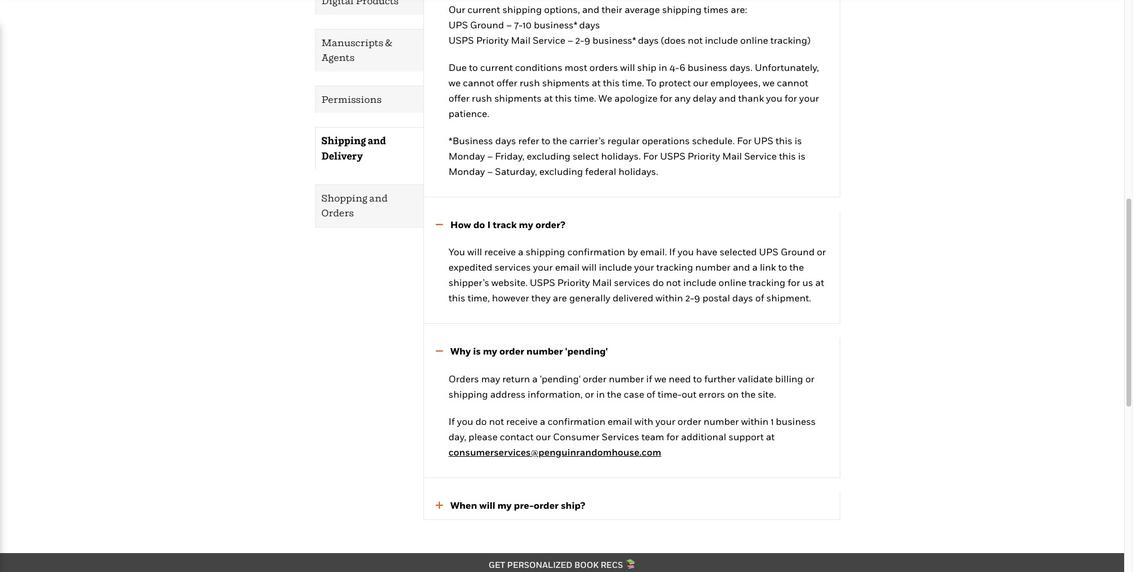 Task type: describe. For each thing, give the bounding box(es) containing it.
0 vertical spatial holidays.
[[601, 150, 641, 162]]

1 vertical spatial business* days
[[593, 34, 659, 46]]

shipping inside you will receive a shipping confirmation by email. if you have selected ups ground or expedited services your email will include your tracking number and a link to the shipper's website. usps priority mail services do not include online tracking for us at this time, however they are generally delivered within 2-9 postal days of shipment.
[[526, 246, 565, 258]]

will up expedited
[[467, 246, 482, 258]]

days inside you will receive a shipping confirmation by email. if you have selected ups ground or expedited services your email will include your tracking number and a link to the shipper's website. usps priority mail services do not include online tracking for us at this time, however they are generally delivered within 2-9 postal days of shipment.
[[732, 292, 753, 304]]

priority inside you will receive a shipping confirmation by email. if you have selected ups ground or expedited services your email will include your tracking number and a link to the shipper's website. usps priority mail services do not include online tracking for us at this time, however they are generally delivered within 2-9 postal days of shipment.
[[558, 277, 590, 289]]

order left ship?
[[534, 500, 559, 512]]

apologize
[[615, 92, 658, 104]]

federal
[[585, 165, 616, 177]]

ground inside our current shipping options, and their average shipping times are: ups ground – 7-10 business* days usps priority mail service – 2-9 business* days (does not include online tracking)
[[470, 19, 504, 30]]

time-
[[658, 388, 682, 400]]

time,
[[468, 292, 490, 304]]

shipment.
[[767, 292, 811, 304]]

receive inside the if you do not receive a confirmation email with your order number within 1 business day, please contact our consumer services team for additional support at consumerservices@penguinrandomhouse.com
[[506, 416, 538, 427]]

our
[[449, 3, 465, 15]]

ship
[[637, 61, 657, 73]]

to inside orders may return a 'pending' order number if we need to further validate billing or shipping address information, or in the case of time-out errors on the site.
[[693, 373, 702, 385]]

or for orders may return a 'pending' order number if we need to further validate billing or shipping address information, or in the case of time-out errors on the site.
[[806, 373, 815, 385]]

1 vertical spatial time.
[[574, 92, 596, 104]]

2 monday from the top
[[449, 165, 485, 177]]

and inside due to current conditions most orders will ship in 4-6 business days. unfortunately, we cannot offer rush shipments at this time. to protect our employees, we cannot offer rush shipments at this time. we apologize for any delay and thank you for your patience.
[[719, 92, 736, 104]]

orders inside orders may return a 'pending' order number if we need to further validate billing or shipping address information, or in the case of time-out errors on the site.
[[449, 373, 479, 385]]

you inside you will receive a shipping confirmation by email. if you have selected ups ground or expedited services your email will include your tracking number and a link to the shipper's website. usps priority mail services do not include online tracking for us at this time, however they are generally delivered within 2-9 postal days of shipment.
[[678, 246, 694, 258]]

need
[[669, 373, 691, 385]]

orders inside shopping and orders
[[321, 207, 354, 219]]

my for order
[[483, 346, 497, 357]]

due to current conditions most orders will ship in 4-6 business days. unfortunately, we cannot offer rush shipments at this time. to protect our employees, we cannot offer rush shipments at this time. we apologize for any delay and thank you for your patience.
[[449, 61, 819, 119]]

how do i track my order?
[[450, 219, 565, 230]]

service inside our current shipping options, and their average shipping times are: ups ground – 7-10 business* days usps priority mail service – 2-9 business* days (does not include online tracking)
[[533, 34, 565, 46]]

for inside the if you do not receive a confirmation email with your order number within 1 business day, please contact our consumer services team for additional support at consumerservices@penguinrandomhouse.com
[[667, 431, 679, 443]]

with
[[635, 416, 653, 427]]

at down orders at top
[[592, 77, 601, 88]]

website.
[[492, 277, 528, 289]]

shipping up (does
[[662, 3, 702, 15]]

priority inside *business days refer to the carrier's regular operations schedule. for ups this is monday – friday, excluding select holidays. for usps priority mail service this is monday – saturday, excluding federal holidays.
[[688, 150, 720, 162]]

to
[[646, 77, 657, 88]]

delivery
[[321, 150, 363, 162]]

saturday,
[[495, 165, 537, 177]]

permissions link
[[316, 86, 423, 113]]

we
[[599, 92, 612, 104]]

please
[[469, 431, 498, 443]]

options,
[[544, 3, 580, 15]]

if inside you will receive a shipping confirmation by email. if you have selected ups ground or expedited services your email will include your tracking number and a link to the shipper's website. usps priority mail services do not include online tracking for us at this time, however they are generally delivered within 2-9 postal days of shipment.
[[669, 246, 676, 258]]

1 vertical spatial holidays.
[[619, 165, 658, 177]]

10
[[523, 19, 532, 30]]

order up return
[[499, 346, 524, 357]]

0 vertical spatial business* days
[[534, 19, 600, 30]]

number inside you will receive a shipping confirmation by email. if you have selected ups ground or expedited services your email will include your tracking number and a link to the shipper's website. usps priority mail services do not include online tracking for us at this time, however they are generally delivered within 2-9 postal days of shipment.
[[695, 262, 731, 273]]

'pending' inside orders may return a 'pending' order number if we need to further validate billing or shipping address information, or in the case of time-out errors on the site.
[[540, 373, 581, 385]]

to inside due to current conditions most orders will ship in 4-6 business days. unfortunately, we cannot offer rush shipments at this time. to protect our employees, we cannot offer rush shipments at this time. we apologize for any delay and thank you for your patience.
[[469, 61, 478, 73]]

the inside *business days refer to the carrier's regular operations schedule. for ups this is monday – friday, excluding select holidays. for usps priority mail service this is monday – saturday, excluding federal holidays.
[[553, 135, 567, 146]]

however
[[492, 292, 529, 304]]

friday,
[[495, 150, 525, 162]]

your down "email."
[[634, 262, 654, 273]]

– left saturday,
[[487, 165, 493, 177]]

you inside due to current conditions most orders will ship in 4-6 business days. unfortunately, we cannot offer rush shipments at this time. to protect our employees, we cannot offer rush shipments at this time. we apologize for any delay and thank you for your patience.
[[766, 92, 783, 104]]

0 vertical spatial for
[[737, 135, 752, 146]]

do inside the if you do not receive a confirmation email with your order number within 1 business day, please contact our consumer services team for additional support at consumerservices@penguinrandomhouse.com
[[476, 416, 487, 427]]

if inside the if you do not receive a confirmation email with your order number within 1 business day, please contact our consumer services team for additional support at consumerservices@penguinrandomhouse.com
[[449, 416, 455, 427]]

out
[[682, 388, 697, 400]]

0 vertical spatial services
[[495, 262, 531, 273]]

will up generally
[[582, 262, 597, 273]]

delay
[[693, 92, 717, 104]]

for inside you will receive a shipping confirmation by email. if you have selected ups ground or expedited services your email will include your tracking number and a link to the shipper's website. usps priority mail services do not include online tracking for us at this time, however they are generally delivered within 2-9 postal days of shipment.
[[788, 277, 800, 289]]

their
[[602, 3, 622, 15]]

2 vertical spatial is
[[473, 346, 481, 357]]

and inside you will receive a shipping confirmation by email. if you have selected ups ground or expedited services your email will include your tracking number and a link to the shipper's website. usps priority mail services do not include online tracking for us at this time, however they are generally delivered within 2-9 postal days of shipment.
[[733, 262, 750, 273]]

when will my pre-order ship?
[[450, 500, 585, 512]]

employees,
[[710, 77, 761, 88]]

*business
[[449, 135, 493, 146]]

not inside you will receive a shipping confirmation by email. if you have selected ups ground or expedited services your email will include your tracking number and a link to the shipper's website. usps priority mail services do not include online tracking for us at this time, however they are generally delivered within 2-9 postal days of shipment.
[[666, 277, 681, 289]]

i
[[487, 219, 491, 230]]

address
[[490, 388, 526, 400]]

a inside orders may return a 'pending' order number if we need to further validate billing or shipping address information, or in the case of time-out errors on the site.
[[532, 373, 538, 385]]

to inside you will receive a shipping confirmation by email. if you have selected ups ground or expedited services your email will include your tracking number and a link to the shipper's website. usps priority mail services do not include online tracking for us at this time, however they are generally delivered within 2-9 postal days of shipment.
[[778, 262, 787, 273]]

refer
[[518, 135, 539, 146]]

7-
[[514, 19, 523, 30]]

on
[[727, 388, 739, 400]]

ups for ground
[[449, 19, 468, 30]]

days inside *business days refer to the carrier's regular operations schedule. for ups this is monday – friday, excluding select holidays. for usps priority mail service this is monday – saturday, excluding federal holidays.
[[495, 135, 516, 146]]

shopping and orders link
[[316, 185, 423, 227]]

shipping
[[321, 135, 366, 147]]

shipping and delivery link
[[316, 128, 423, 170]]

schedule.
[[692, 135, 735, 146]]

by
[[627, 246, 638, 258]]

email inside you will receive a shipping confirmation by email. if you have selected ups ground or expedited services your email will include your tracking number and a link to the shipper's website. usps priority mail services do not include online tracking for us at this time, however they are generally delivered within 2-9 postal days of shipment.
[[555, 262, 580, 273]]

why is my order number 'pending' link
[[424, 344, 828, 359]]

have
[[696, 246, 718, 258]]

0 horizontal spatial rush
[[472, 92, 492, 104]]

order inside the if you do not receive a confirmation email with your order number within 1 business day, please contact our consumer services team for additional support at consumerservices@penguinrandomhouse.com
[[678, 416, 701, 427]]

your up they
[[533, 262, 553, 273]]

permissions
[[321, 93, 382, 105]]

ship?
[[561, 500, 585, 512]]

or for you will receive a shipping confirmation by email. if you have selected ups ground or expedited services your email will include your tracking number and a link to the shipper's website. usps priority mail services do not include online tracking for us at this time, however they are generally delivered within 2-9 postal days of shipment.
[[817, 246, 826, 258]]

0 vertical spatial offer
[[497, 77, 518, 88]]

when will my pre-order ship? link
[[424, 499, 828, 514]]

average
[[625, 3, 660, 15]]

priority inside our current shipping options, and their average shipping times are: ups ground – 7-10 business* days usps priority mail service – 2-9 business* days (does not include online tracking)
[[476, 34, 509, 46]]

4-
[[670, 61, 679, 73]]

1 vertical spatial excluding
[[539, 165, 583, 177]]

pre-
[[514, 500, 534, 512]]

mail inside our current shipping options, and their average shipping times are: ups ground – 7-10 business* days usps priority mail service – 2-9 business* days (does not include online tracking)
[[511, 34, 531, 46]]

the right the on
[[741, 388, 756, 400]]

1 vertical spatial shipments
[[494, 92, 542, 104]]

if you do not receive a confirmation email with your order number within 1 business day, please contact our consumer services team for additional support at consumerservices@penguinrandomhouse.com
[[449, 416, 816, 458]]

business inside due to current conditions most orders will ship in 4-6 business days. unfortunately, we cannot offer rush shipments at this time. to protect our employees, we cannot offer rush shipments at this time. we apologize for any delay and thank you for your patience.
[[688, 61, 728, 73]]

1 horizontal spatial rush
[[520, 77, 540, 88]]

shipping inside orders may return a 'pending' order number if we need to further validate billing or shipping address information, or in the case of time-out errors on the site.
[[449, 388, 488, 400]]

include inside our current shipping options, and their average shipping times are: ups ground – 7-10 business* days usps priority mail service – 2-9 business* days (does not include online tracking)
[[705, 34, 738, 46]]

2 cannot from the left
[[777, 77, 808, 88]]

0 horizontal spatial we
[[449, 77, 461, 88]]

– up most
[[568, 34, 573, 46]]

additional
[[681, 431, 726, 443]]

0 vertical spatial shipments
[[542, 77, 590, 88]]

of inside orders may return a 'pending' order number if we need to further validate billing or shipping address information, or in the case of time-out errors on the site.
[[647, 388, 655, 400]]

9 inside our current shipping options, and their average shipping times are: ups ground – 7-10 business* days usps priority mail service – 2-9 business* days (does not include online tracking)
[[584, 34, 590, 46]]

billing
[[775, 373, 803, 385]]

may
[[481, 373, 500, 385]]

manuscripts & agents
[[321, 36, 392, 63]]

unfortunately,
[[755, 61, 819, 73]]

postal
[[703, 292, 730, 304]]

any
[[675, 92, 691, 104]]

0 vertical spatial do
[[473, 219, 485, 230]]

2 vertical spatial include
[[683, 277, 716, 289]]

menu containing manuscripts & agents
[[284, 0, 423, 228]]

&
[[385, 36, 392, 48]]

contact
[[500, 431, 534, 443]]

orders
[[590, 61, 618, 73]]

how
[[450, 219, 471, 230]]

and inside the shipping and delivery
[[368, 135, 386, 147]]

link
[[760, 262, 776, 273]]

manuscripts & agents link
[[316, 29, 423, 71]]

a left link
[[752, 262, 758, 273]]

email inside the if you do not receive a confirmation email with your order number within 1 business day, please contact our consumer services team for additional support at consumerservices@penguinrandomhouse.com
[[608, 416, 632, 427]]

1
[[771, 416, 774, 427]]

selected
[[720, 246, 757, 258]]

within inside you will receive a shipping confirmation by email. if you have selected ups ground or expedited services your email will include your tracking number and a link to the shipper's website. usps priority mail services do not include online tracking for us at this time, however they are generally delivered within 2-9 postal days of shipment.
[[656, 292, 683, 304]]

get personalized book recs 📚 link
[[489, 560, 636, 570]]

2 vertical spatial or
[[585, 388, 594, 400]]

current inside due to current conditions most orders will ship in 4-6 business days. unfortunately, we cannot offer rush shipments at this time. to protect our employees, we cannot offer rush shipments at this time. we apologize for any delay and thank you for your patience.
[[480, 61, 513, 73]]

ups inside you will receive a shipping confirmation by email. if you have selected ups ground or expedited services your email will include your tracking number and a link to the shipper's website. usps priority mail services do not include online tracking for us at this time, however they are generally delivered within 2-9 postal days of shipment.
[[759, 246, 779, 258]]

– left friday,
[[487, 150, 493, 162]]

our inside due to current conditions most orders will ship in 4-6 business days. unfortunately, we cannot offer rush shipments at this time. to protect our employees, we cannot offer rush shipments at this time. we apologize for any delay and thank you for your patience.
[[693, 77, 708, 88]]

this inside you will receive a shipping confirmation by email. if you have selected ups ground or expedited services your email will include your tracking number and a link to the shipper's website. usps priority mail services do not include online tracking for us at this time, however they are generally delivered within 2-9 postal days of shipment.
[[449, 292, 465, 304]]

how do i track my order? link
[[424, 217, 828, 233]]

shipping and delivery
[[321, 135, 386, 162]]

order?
[[536, 219, 565, 230]]

team
[[642, 431, 664, 443]]

your inside the if you do not receive a confirmation email with your order number within 1 business day, please contact our consumer services team for additional support at consumerservices@penguinrandomhouse.com
[[656, 416, 676, 427]]

delivered
[[613, 292, 653, 304]]

– left 7-
[[506, 19, 512, 30]]

protect
[[659, 77, 691, 88]]

service inside *business days refer to the carrier's regular operations schedule. for ups this is monday – friday, excluding select holidays. for usps priority mail service this is monday – saturday, excluding federal holidays.
[[744, 150, 777, 162]]

times
[[704, 3, 729, 15]]

2- inside our current shipping options, and their average shipping times are: ups ground – 7-10 business* days usps priority mail service – 2-9 business* days (does not include online tracking)
[[575, 34, 584, 46]]



Task type: locate. For each thing, give the bounding box(es) containing it.
2 horizontal spatial not
[[688, 34, 703, 46]]

manuscripts
[[321, 36, 383, 48]]

service
[[533, 34, 565, 46], [744, 150, 777, 162]]

time. up apologize
[[622, 77, 644, 88]]

mail inside *business days refer to the carrier's regular operations schedule. for ups this is monday – friday, excluding select holidays. for usps priority mail service this is monday – saturday, excluding federal holidays.
[[722, 150, 742, 162]]

days right postal
[[732, 292, 753, 304]]

not
[[688, 34, 703, 46], [666, 277, 681, 289], [489, 416, 504, 427]]

at down conditions at the left top
[[544, 92, 553, 104]]

ground inside you will receive a shipping confirmation by email. if you have selected ups ground or expedited services your email will include your tracking number and a link to the shipper's website. usps priority mail services do not include online tracking for us at this time, however they are generally delivered within 2-9 postal days of shipment.
[[781, 246, 815, 258]]

0 horizontal spatial you
[[457, 416, 473, 427]]

our
[[693, 77, 708, 88], [536, 431, 551, 443]]

confirmation inside you will receive a shipping confirmation by email. if you have selected ups ground or expedited services your email will include your tracking number and a link to the shipper's website. usps priority mail services do not include online tracking for us at this time, however they are generally delivered within 2-9 postal days of shipment.
[[567, 246, 625, 258]]

a down how do i track my order? at the left of page
[[518, 246, 524, 258]]

0 vertical spatial if
[[669, 246, 676, 258]]

to inside *business days refer to the carrier's regular operations schedule. for ups this is monday – friday, excluding select holidays. for usps priority mail service this is monday – saturday, excluding federal holidays.
[[541, 135, 550, 146]]

track
[[493, 219, 517, 230]]

menu
[[284, 0, 423, 228]]

mail inside you will receive a shipping confirmation by email. if you have selected ups ground or expedited services your email will include your tracking number and a link to the shipper's website. usps priority mail services do not include online tracking for us at this time, however they are generally delivered within 2-9 postal days of shipment.
[[592, 277, 612, 289]]

'pending'
[[565, 346, 608, 357], [540, 373, 581, 385]]

usps inside *business days refer to the carrier's regular operations schedule. for ups this is monday – friday, excluding select holidays. for usps priority mail service this is monday – saturday, excluding federal holidays.
[[660, 150, 686, 162]]

1 vertical spatial our
[[536, 431, 551, 443]]

mail up generally
[[592, 277, 612, 289]]

when
[[450, 500, 477, 512]]

support
[[729, 431, 764, 443]]

1 horizontal spatial tracking
[[749, 277, 786, 289]]

shipping down 'may'
[[449, 388, 488, 400]]

usps inside you will receive a shipping confirmation by email. if you have selected ups ground or expedited services your email will include your tracking number and a link to the shipper's website. usps priority mail services do not include online tracking for us at this time, however they are generally delivered within 2-9 postal days of shipment.
[[530, 277, 555, 289]]

for right the schedule.
[[737, 135, 752, 146]]

1 horizontal spatial of
[[755, 292, 764, 304]]

usps inside our current shipping options, and their average shipping times are: ups ground – 7-10 business* days usps priority mail service – 2-9 business* days (does not include online tracking)
[[449, 34, 474, 46]]

0 vertical spatial time.
[[622, 77, 644, 88]]

a inside the if you do not receive a confirmation email with your order number within 1 business day, please contact our consumer services team for additional support at consumerservices@penguinrandomhouse.com
[[540, 416, 545, 427]]

2 horizontal spatial we
[[763, 77, 775, 88]]

0 vertical spatial ups
[[449, 19, 468, 30]]

will inside when will my pre-order ship? link
[[479, 500, 495, 512]]

orders
[[321, 207, 354, 219], [449, 373, 479, 385]]

0 horizontal spatial of
[[647, 388, 655, 400]]

1 vertical spatial usps
[[660, 150, 686, 162]]

at inside you will receive a shipping confirmation by email. if you have selected ups ground or expedited services your email will include your tracking number and a link to the shipper's website. usps priority mail services do not include online tracking for us at this time, however they are generally delivered within 2-9 postal days of shipment.
[[815, 277, 824, 289]]

offer down conditions at the left top
[[497, 77, 518, 88]]

current inside our current shipping options, and their average shipping times are: ups ground – 7-10 business* days usps priority mail service – 2-9 business* days (does not include online tracking)
[[468, 3, 500, 15]]

0 vertical spatial rush
[[520, 77, 540, 88]]

if up the day,
[[449, 416, 455, 427]]

you inside the if you do not receive a confirmation email with your order number within 1 business day, please contact our consumer services team for additional support at consumerservices@penguinrandomhouse.com
[[457, 416, 473, 427]]

confirmation inside the if you do not receive a confirmation email with your order number within 1 business day, please contact our consumer services team for additional support at consumerservices@penguinrandomhouse.com
[[548, 416, 606, 427]]

1 horizontal spatial service
[[744, 150, 777, 162]]

0 horizontal spatial my
[[483, 346, 497, 357]]

1 horizontal spatial business
[[776, 416, 816, 427]]

usps up due
[[449, 34, 474, 46]]

receive down track
[[484, 246, 516, 258]]

you
[[766, 92, 783, 104], [678, 246, 694, 258], [457, 416, 473, 427]]

confirmation left by
[[567, 246, 625, 258]]

information,
[[528, 388, 583, 400]]

the up us
[[790, 262, 804, 273]]

for
[[737, 135, 752, 146], [643, 150, 658, 162]]

2 vertical spatial you
[[457, 416, 473, 427]]

of left shipment.
[[755, 292, 764, 304]]

my for pre-
[[498, 500, 512, 512]]

or inside you will receive a shipping confirmation by email. if you have selected ups ground or expedited services your email will include your tracking number and a link to the shipper's website. usps priority mail services do not include online tracking for us at this time, however they are generally delivered within 2-9 postal days of shipment.
[[817, 246, 826, 258]]

errors
[[699, 388, 725, 400]]

online inside our current shipping options, and their average shipping times are: ups ground – 7-10 business* days usps priority mail service – 2-9 business* days (does not include online tracking)
[[740, 34, 768, 46]]

1 vertical spatial in
[[596, 388, 605, 400]]

excluding down refer
[[527, 150, 571, 162]]

my
[[519, 219, 533, 230], [483, 346, 497, 357], [498, 500, 512, 512]]

services
[[602, 431, 639, 443]]

regular
[[608, 135, 640, 146]]

1 horizontal spatial within
[[741, 416, 769, 427]]

0 vertical spatial my
[[519, 219, 533, 230]]

2- up most
[[575, 34, 584, 46]]

ups inside our current shipping options, and their average shipping times are: ups ground – 7-10 business* days usps priority mail service – 2-9 business* days (does not include online tracking)
[[449, 19, 468, 30]]

holidays.
[[601, 150, 641, 162], [619, 165, 658, 177]]

business* days down their
[[593, 34, 659, 46]]

not right (does
[[688, 34, 703, 46]]

do inside you will receive a shipping confirmation by email. if you have selected ups ground or expedited services your email will include your tracking number and a link to the shipper's website. usps priority mail services do not include online tracking for us at this time, however they are generally delivered within 2-9 postal days of shipment.
[[653, 277, 664, 289]]

do up delivered at right
[[653, 277, 664, 289]]

1 horizontal spatial for
[[737, 135, 752, 146]]

within
[[656, 292, 683, 304], [741, 416, 769, 427]]

0 horizontal spatial days
[[495, 135, 516, 146]]

shipper's
[[449, 277, 489, 289]]

1 horizontal spatial days
[[732, 292, 753, 304]]

1 horizontal spatial ground
[[781, 246, 815, 258]]

business right '6' on the top right of the page
[[688, 61, 728, 73]]

include
[[705, 34, 738, 46], [599, 262, 632, 273], [683, 277, 716, 289]]

book
[[574, 560, 599, 570]]

2-
[[575, 34, 584, 46], [685, 292, 694, 304]]

and
[[582, 3, 599, 15], [719, 92, 736, 104], [368, 135, 386, 147], [369, 192, 388, 204], [733, 262, 750, 273]]

1 horizontal spatial in
[[659, 61, 667, 73]]

1 vertical spatial or
[[806, 373, 815, 385]]

rush
[[520, 77, 540, 88], [472, 92, 492, 104]]

confirmation up consumer
[[548, 416, 606, 427]]

in inside orders may return a 'pending' order number if we need to further validate billing or shipping address information, or in the case of time-out errors on the site.
[[596, 388, 605, 400]]

email up are
[[555, 262, 580, 273]]

not inside the if you do not receive a confirmation email with your order number within 1 business day, please contact our consumer services team for additional support at consumerservices@penguinrandomhouse.com
[[489, 416, 504, 427]]

expedited
[[449, 262, 492, 273]]

in left 4-
[[659, 61, 667, 73]]

2- inside you will receive a shipping confirmation by email. if you have selected ups ground or expedited services your email will include your tracking number and a link to the shipper's website. usps priority mail services do not include online tracking for us at this time, however they are generally delivered within 2-9 postal days of shipment.
[[685, 292, 694, 304]]

2 vertical spatial not
[[489, 416, 504, 427]]

to right refer
[[541, 135, 550, 146]]

1 horizontal spatial 9
[[694, 292, 700, 304]]

and down employees,
[[719, 92, 736, 104]]

0 vertical spatial mail
[[511, 34, 531, 46]]

business* days
[[534, 19, 600, 30], [593, 34, 659, 46]]

if
[[669, 246, 676, 258], [449, 416, 455, 427]]

shopping and orders
[[321, 192, 388, 219]]

to up out
[[693, 373, 702, 385]]

0 vertical spatial you
[[766, 92, 783, 104]]

consumerservices@penguinrandomhouse.com link
[[449, 446, 661, 458]]

will left ship
[[620, 61, 635, 73]]

rush up 'patience.' on the top left of page
[[472, 92, 492, 104]]

2 horizontal spatial usps
[[660, 150, 686, 162]]

0 vertical spatial 9
[[584, 34, 590, 46]]

1 vertical spatial within
[[741, 416, 769, 427]]

0 vertical spatial orders
[[321, 207, 354, 219]]

2 horizontal spatial my
[[519, 219, 533, 230]]

ups
[[449, 19, 468, 30], [754, 135, 773, 146], [759, 246, 779, 258]]

not inside our current shipping options, and their average shipping times are: ups ground – 7-10 business* days usps priority mail service – 2-9 business* days (does not include online tracking)
[[688, 34, 703, 46]]

usps down the operations
[[660, 150, 686, 162]]

1 horizontal spatial if
[[669, 246, 676, 258]]

1 horizontal spatial orders
[[449, 373, 479, 385]]

ground up us
[[781, 246, 815, 258]]

0 horizontal spatial service
[[533, 34, 565, 46]]

for
[[660, 92, 672, 104], [785, 92, 797, 104], [788, 277, 800, 289], [667, 431, 679, 443]]

if
[[646, 373, 652, 385]]

shipments
[[542, 77, 590, 88], [494, 92, 542, 104]]

not down "email."
[[666, 277, 681, 289]]

📚
[[625, 560, 636, 570]]

the inside you will receive a shipping confirmation by email. if you have selected ups ground or expedited services your email will include your tracking number and a link to the shipper's website. usps priority mail services do not include online tracking for us at this time, however they are generally delivered within 2-9 postal days of shipment.
[[790, 262, 804, 273]]

0 vertical spatial monday
[[449, 150, 485, 162]]

will right when
[[479, 500, 495, 512]]

we inside orders may return a 'pending' order number if we need to further validate billing or shipping address information, or in the case of time-out errors on the site.
[[655, 373, 667, 385]]

ground left 7-
[[470, 19, 504, 30]]

1 horizontal spatial services
[[614, 277, 650, 289]]

thank
[[738, 92, 764, 104]]

1 vertical spatial confirmation
[[548, 416, 606, 427]]

case
[[624, 388, 644, 400]]

1 vertical spatial of
[[647, 388, 655, 400]]

for right team
[[667, 431, 679, 443]]

my inside when will my pre-order ship? link
[[498, 500, 512, 512]]

your inside due to current conditions most orders will ship in 4-6 business days. unfortunately, we cannot offer rush shipments at this time. to protect our employees, we cannot offer rush shipments at this time. we apologize for any delay and thank you for your patience.
[[799, 92, 819, 104]]

number inside the if you do not receive a confirmation email with your order number within 1 business day, please contact our consumer services team for additional support at consumerservices@penguinrandomhouse.com
[[704, 416, 739, 427]]

ups inside *business days refer to the carrier's regular operations schedule. for ups this is monday – friday, excluding select holidays. for usps priority mail service this is monday – saturday, excluding federal holidays.
[[754, 135, 773, 146]]

to
[[469, 61, 478, 73], [541, 135, 550, 146], [778, 262, 787, 273], [693, 373, 702, 385]]

receive inside you will receive a shipping confirmation by email. if you have selected ups ground or expedited services your email will include your tracking number and a link to the shipper's website. usps priority mail services do not include online tracking for us at this time, however they are generally delivered within 2-9 postal days of shipment.
[[484, 246, 516, 258]]

0 horizontal spatial if
[[449, 416, 455, 427]]

0 vertical spatial 2-
[[575, 34, 584, 46]]

my inside why is my order number 'pending' link
[[483, 346, 497, 357]]

monday
[[449, 150, 485, 162], [449, 165, 485, 177]]

if right "email."
[[669, 246, 676, 258]]

1 horizontal spatial time.
[[622, 77, 644, 88]]

1 vertical spatial ground
[[781, 246, 815, 258]]

the
[[553, 135, 567, 146], [790, 262, 804, 273], [607, 388, 622, 400], [741, 388, 756, 400]]

1 vertical spatial is
[[798, 150, 806, 162]]

my right track
[[519, 219, 533, 230]]

agents
[[321, 52, 355, 63]]

1 horizontal spatial offer
[[497, 77, 518, 88]]

within inside the if you do not receive a confirmation email with your order number within 1 business day, please contact our consumer services team for additional support at consumerservices@penguinrandomhouse.com
[[741, 416, 769, 427]]

9
[[584, 34, 590, 46], [694, 292, 700, 304]]

consumerservices@penguinrandomhouse.com
[[449, 446, 661, 458]]

0 vertical spatial within
[[656, 292, 683, 304]]

we up thank
[[763, 77, 775, 88]]

business
[[688, 61, 728, 73], [776, 416, 816, 427]]

are:
[[731, 3, 747, 15]]

shopping
[[321, 192, 367, 204]]

0 vertical spatial tracking
[[656, 262, 693, 273]]

ups for this
[[754, 135, 773, 146]]

my up 'may'
[[483, 346, 497, 357]]

number up return
[[527, 346, 563, 357]]

1 vertical spatial include
[[599, 262, 632, 273]]

personalized
[[507, 560, 573, 570]]

my left pre-
[[498, 500, 512, 512]]

include down by
[[599, 262, 632, 273]]

mail
[[511, 34, 531, 46], [722, 150, 742, 162], [592, 277, 612, 289]]

your up team
[[656, 416, 676, 427]]

they
[[531, 292, 551, 304]]

business right 1
[[776, 416, 816, 427]]

get personalized book recs 📚
[[489, 560, 636, 570]]

you
[[449, 246, 465, 258]]

shipping
[[503, 3, 542, 15], [662, 3, 702, 15], [526, 246, 565, 258], [449, 388, 488, 400]]

our current shipping options, and their average shipping times are: ups ground – 7-10 business* days usps priority mail service – 2-9 business* days (does not include online tracking)
[[449, 3, 811, 46]]

current right our
[[468, 3, 500, 15]]

1 horizontal spatial you
[[678, 246, 694, 258]]

0 horizontal spatial business
[[688, 61, 728, 73]]

0 vertical spatial email
[[555, 262, 580, 273]]

2 vertical spatial priority
[[558, 277, 590, 289]]

0 horizontal spatial in
[[596, 388, 605, 400]]

operations
[[642, 135, 690, 146]]

2 vertical spatial ups
[[759, 246, 779, 258]]

1 vertical spatial my
[[483, 346, 497, 357]]

0 horizontal spatial ground
[[470, 19, 504, 30]]

rush down conditions at the left top
[[520, 77, 540, 88]]

2 horizontal spatial mail
[[722, 150, 742, 162]]

1 horizontal spatial my
[[498, 500, 512, 512]]

0 vertical spatial not
[[688, 34, 703, 46]]

include down times
[[705, 34, 738, 46]]

services up delivered at right
[[614, 277, 650, 289]]

2 vertical spatial mail
[[592, 277, 612, 289]]

2- left postal
[[685, 292, 694, 304]]

time. left the we
[[574, 92, 596, 104]]

1 horizontal spatial cannot
[[777, 77, 808, 88]]

further
[[704, 373, 736, 385]]

a right return
[[532, 373, 538, 385]]

of inside you will receive a shipping confirmation by email. if you have selected ups ground or expedited services your email will include your tracking number and a link to the shipper's website. usps priority mail services do not include online tracking for us at this time, however they are generally delivered within 2-9 postal days of shipment.
[[755, 292, 764, 304]]

you up the day,
[[457, 416, 473, 427]]

2 horizontal spatial priority
[[688, 150, 720, 162]]

0 horizontal spatial for
[[643, 150, 658, 162]]

order down why is my order number 'pending' link
[[583, 373, 607, 385]]

current
[[468, 3, 500, 15], [480, 61, 513, 73]]

and right shipping
[[368, 135, 386, 147]]

the left case
[[607, 388, 622, 400]]

we right if
[[655, 373, 667, 385]]

0 vertical spatial business
[[688, 61, 728, 73]]

0 horizontal spatial 9
[[584, 34, 590, 46]]

number up additional
[[704, 416, 739, 427]]

cannot down due
[[463, 77, 494, 88]]

1 vertical spatial days
[[732, 292, 753, 304]]

0 vertical spatial ground
[[470, 19, 504, 30]]

9 left postal
[[694, 292, 700, 304]]

ups down thank
[[754, 135, 773, 146]]

generally
[[569, 292, 610, 304]]

1 monday from the top
[[449, 150, 485, 162]]

order inside orders may return a 'pending' order number if we need to further validate billing or shipping address information, or in the case of time-out errors on the site.
[[583, 373, 607, 385]]

1 vertical spatial orders
[[449, 373, 479, 385]]

within right delivered at right
[[656, 292, 683, 304]]

a down information,
[[540, 416, 545, 427]]

number inside orders may return a 'pending' order number if we need to further validate billing or shipping address information, or in the case of time-out errors on the site.
[[609, 373, 644, 385]]

receive up contact
[[506, 416, 538, 427]]

1 vertical spatial for
[[643, 150, 658, 162]]

and left their
[[582, 3, 599, 15]]

do
[[473, 219, 485, 230], [653, 277, 664, 289], [476, 416, 487, 427]]

confirmation
[[567, 246, 625, 258], [548, 416, 606, 427]]

1 vertical spatial priority
[[688, 150, 720, 162]]

my inside how do i track my order? link
[[519, 219, 533, 230]]

shipments down most
[[542, 77, 590, 88]]

orders may return a 'pending' order number if we need to further validate billing or shipping address information, or in the case of time-out errors on the site.
[[449, 373, 815, 400]]

offer up 'patience.' on the top left of page
[[449, 92, 470, 104]]

will inside due to current conditions most orders will ship in 4-6 business days. unfortunately, we cannot offer rush shipments at this time. to protect our employees, we cannot offer rush shipments at this time. we apologize for any delay and thank you for your patience.
[[620, 61, 635, 73]]

1 cannot from the left
[[463, 77, 494, 88]]

for down unfortunately,
[[785, 92, 797, 104]]

our inside the if you do not receive a confirmation email with your order number within 1 business day, please contact our consumer services team for additional support at consumerservices@penguinrandomhouse.com
[[536, 431, 551, 443]]

0 horizontal spatial tracking
[[656, 262, 693, 273]]

in inside due to current conditions most orders will ship in 4-6 business days. unfortunately, we cannot offer rush shipments at this time. to protect our employees, we cannot offer rush shipments at this time. we apologize for any delay and thank you for your patience.
[[659, 61, 667, 73]]

1 vertical spatial online
[[719, 277, 747, 289]]

ups up link
[[759, 246, 779, 258]]

of
[[755, 292, 764, 304], [647, 388, 655, 400]]

business inside the if you do not receive a confirmation email with your order number within 1 business day, please contact our consumer services team for additional support at consumerservices@penguinrandomhouse.com
[[776, 416, 816, 427]]

are
[[553, 292, 567, 304]]

do up "please"
[[476, 416, 487, 427]]

to right due
[[469, 61, 478, 73]]

or
[[817, 246, 826, 258], [806, 373, 815, 385], [585, 388, 594, 400]]

mail down 7-
[[511, 34, 531, 46]]

return
[[502, 373, 530, 385]]

tracking down link
[[749, 277, 786, 289]]

not up "please"
[[489, 416, 504, 427]]

number
[[695, 262, 731, 273], [527, 346, 563, 357], [609, 373, 644, 385], [704, 416, 739, 427]]

carrier's
[[569, 135, 605, 146]]

usps up they
[[530, 277, 555, 289]]

mail down the schedule.
[[722, 150, 742, 162]]

0 horizontal spatial within
[[656, 292, 683, 304]]

1 vertical spatial you
[[678, 246, 694, 258]]

and inside our current shipping options, and their average shipping times are: ups ground – 7-10 business* days usps priority mail service – 2-9 business* days (does not include online tracking)
[[582, 3, 599, 15]]

services up website.
[[495, 262, 531, 273]]

the left carrier's on the top right
[[553, 135, 567, 146]]

our up consumerservices@penguinrandomhouse.com
[[536, 431, 551, 443]]

1 vertical spatial 9
[[694, 292, 700, 304]]

shipping up 7-
[[503, 3, 542, 15]]

you right thank
[[766, 92, 783, 104]]

days up friday,
[[495, 135, 516, 146]]

1 vertical spatial 2-
[[685, 292, 694, 304]]

0 vertical spatial 'pending'
[[565, 346, 608, 357]]

due
[[449, 61, 467, 73]]

current right due
[[480, 61, 513, 73]]

2 vertical spatial do
[[476, 416, 487, 427]]

0 horizontal spatial our
[[536, 431, 551, 443]]

0 vertical spatial excluding
[[527, 150, 571, 162]]

validate
[[738, 373, 773, 385]]

1 horizontal spatial priority
[[558, 277, 590, 289]]

0 horizontal spatial services
[[495, 262, 531, 273]]

our up delay
[[693, 77, 708, 88]]

(does
[[661, 34, 686, 46]]

1 vertical spatial offer
[[449, 92, 470, 104]]

0 vertical spatial is
[[795, 135, 802, 146]]

in left case
[[596, 388, 605, 400]]

1 vertical spatial ups
[[754, 135, 773, 146]]

and inside shopping and orders
[[369, 192, 388, 204]]

include up postal
[[683, 277, 716, 289]]

1 vertical spatial email
[[608, 416, 632, 427]]

at inside the if you do not receive a confirmation email with your order number within 1 business day, please contact our consumer services team for additional support at consumerservices@penguinrandomhouse.com
[[766, 431, 775, 443]]

get
[[489, 560, 505, 570]]

you left have on the top of the page
[[678, 246, 694, 258]]

0 vertical spatial our
[[693, 77, 708, 88]]

online up postal
[[719, 277, 747, 289]]

9 inside you will receive a shipping confirmation by email. if you have selected ups ground or expedited services your email will include your tracking number and a link to the shipper's website. usps priority mail services do not include online tracking for us at this time, however they are generally delivered within 2-9 postal days of shipment.
[[694, 292, 700, 304]]

day,
[[449, 431, 466, 443]]

–
[[506, 19, 512, 30], [568, 34, 573, 46], [487, 150, 493, 162], [487, 165, 493, 177]]

excluding down select on the top of the page
[[539, 165, 583, 177]]

online
[[740, 34, 768, 46], [719, 277, 747, 289]]

0 vertical spatial priority
[[476, 34, 509, 46]]

0 horizontal spatial time.
[[574, 92, 596, 104]]

1 vertical spatial service
[[744, 150, 777, 162]]

for left any
[[660, 92, 672, 104]]

online inside you will receive a shipping confirmation by email. if you have selected ups ground or expedited services your email will include your tracking number and a link to the shipper's website. usps priority mail services do not include online tracking for us at this time, however they are generally delivered within 2-9 postal days of shipment.
[[719, 277, 747, 289]]

at
[[592, 77, 601, 88], [544, 92, 553, 104], [815, 277, 824, 289], [766, 431, 775, 443]]

within left 1
[[741, 416, 769, 427]]

0 vertical spatial days
[[495, 135, 516, 146]]

your down unfortunately,
[[799, 92, 819, 104]]

1 vertical spatial not
[[666, 277, 681, 289]]

2 vertical spatial my
[[498, 500, 512, 512]]

select
[[573, 150, 599, 162]]

0 vertical spatial service
[[533, 34, 565, 46]]

days.
[[730, 61, 753, 73]]



Task type: vqa. For each thing, say whether or not it's contained in the screenshot.
The Without
no



